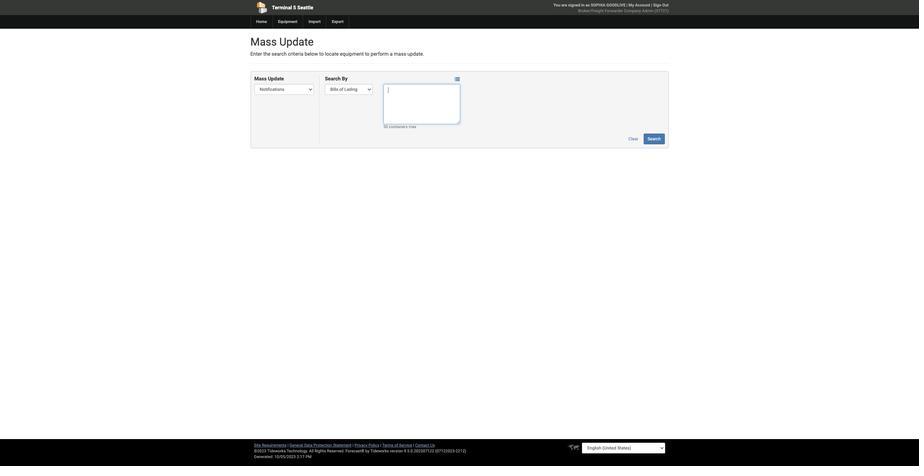 Task type: locate. For each thing, give the bounding box(es) containing it.
broker/freight
[[579, 9, 604, 13]]

search left by
[[325, 76, 341, 82]]

home
[[256, 19, 267, 24]]

update up criteria
[[280, 36, 314, 48]]

1 vertical spatial update
[[268, 76, 284, 82]]

0 vertical spatial search
[[325, 76, 341, 82]]

privacy
[[355, 443, 368, 448]]

a
[[390, 51, 393, 57]]

| up the forecast®
[[353, 443, 354, 448]]

pm
[[306, 455, 312, 460]]

site requirements link
[[254, 443, 287, 448]]

0 vertical spatial mass
[[251, 36, 277, 48]]

clear
[[629, 137, 639, 142]]

mass for mass update enter the search criteria below to locate equipment to perform a mass update.
[[251, 36, 277, 48]]

update inside mass update enter the search criteria below to locate equipment to perform a mass update.
[[280, 36, 314, 48]]

update for mass update enter the search criteria below to locate equipment to perform a mass update.
[[280, 36, 314, 48]]

None text field
[[384, 84, 461, 124]]

1 vertical spatial mass
[[255, 76, 267, 82]]

out
[[663, 3, 669, 8]]

terminal
[[272, 5, 292, 10]]

seattle
[[298, 5, 314, 10]]

site
[[254, 443, 261, 448]]

in
[[582, 3, 585, 8]]

export link
[[326, 15, 349, 29]]

all
[[309, 449, 314, 454]]

50 containers max
[[384, 125, 417, 130]]

containers
[[389, 125, 408, 130]]

enter
[[251, 51, 262, 57]]

criteria
[[288, 51, 304, 57]]

search right clear button
[[648, 137, 661, 142]]

locate
[[325, 51, 339, 57]]

tideworks
[[371, 449, 389, 454]]

company
[[625, 9, 642, 13]]

mass
[[394, 51, 407, 57]]

policy
[[369, 443, 380, 448]]

10/05/2023
[[275, 455, 296, 460]]

equipment
[[278, 19, 298, 24]]

sophia
[[591, 3, 606, 8]]

5
[[293, 5, 296, 10]]

search
[[272, 51, 287, 57]]

mass
[[251, 36, 277, 48], [255, 76, 267, 82]]

mass down enter at the left top
[[255, 76, 267, 82]]

search
[[325, 76, 341, 82], [648, 137, 661, 142]]

search inside button
[[648, 137, 661, 142]]

the
[[264, 51, 271, 57]]

1 horizontal spatial to
[[365, 51, 370, 57]]

forecast®
[[346, 449, 365, 454]]

rights
[[315, 449, 326, 454]]

you are signed in as sophia goodlive | my account | sign out broker/freight forwarder company admin (57721)
[[554, 3, 669, 13]]

1 horizontal spatial search
[[648, 137, 661, 142]]

(07122023-
[[436, 449, 456, 454]]

data
[[305, 443, 313, 448]]

mass up "the"
[[251, 36, 277, 48]]

sign out link
[[654, 3, 669, 8]]

0 horizontal spatial to
[[320, 51, 324, 57]]

to
[[320, 51, 324, 57], [365, 51, 370, 57]]

export
[[332, 19, 344, 24]]

to right below
[[320, 51, 324, 57]]

site requirements | general data protection statement | privacy policy | terms of service | contact us ©2023 tideworks technology. all rights reserved. forecast® by tideworks version 9.5.0.202307122 (07122023-2212) generated: 10/05/2023 2:17 pm
[[254, 443, 467, 460]]

0 horizontal spatial search
[[325, 76, 341, 82]]

update down the search
[[268, 76, 284, 82]]

0 vertical spatial update
[[280, 36, 314, 48]]

are
[[562, 3, 568, 8]]

| left sign
[[652, 3, 653, 8]]

us
[[431, 443, 435, 448]]

protection
[[314, 443, 332, 448]]

to left perform
[[365, 51, 370, 57]]

mass inside mass update enter the search criteria below to locate equipment to perform a mass update.
[[251, 36, 277, 48]]

1 vertical spatial search
[[648, 137, 661, 142]]

by
[[342, 76, 348, 82]]

as
[[586, 3, 590, 8]]

sign
[[654, 3, 662, 8]]

search for search by
[[325, 76, 341, 82]]

general data protection statement link
[[290, 443, 352, 448]]

equipment link
[[273, 15, 303, 29]]

update
[[280, 36, 314, 48], [268, 76, 284, 82]]

|
[[627, 3, 628, 8], [652, 3, 653, 8], [288, 443, 289, 448], [353, 443, 354, 448], [381, 443, 382, 448], [414, 443, 415, 448]]

perform
[[371, 51, 389, 57]]



Task type: describe. For each thing, give the bounding box(es) containing it.
forwarder
[[605, 9, 624, 13]]

by
[[366, 449, 370, 454]]

contact us link
[[416, 443, 435, 448]]

(57721)
[[655, 9, 669, 13]]

below
[[305, 51, 318, 57]]

©2023 tideworks
[[254, 449, 286, 454]]

goodlive
[[607, 3, 626, 8]]

search for search
[[648, 137, 661, 142]]

equipment
[[340, 51, 364, 57]]

privacy policy link
[[355, 443, 380, 448]]

my
[[629, 3, 635, 8]]

technology.
[[287, 449, 308, 454]]

2:17
[[297, 455, 305, 460]]

statement
[[333, 443, 352, 448]]

mass update
[[255, 76, 284, 82]]

search button
[[644, 134, 665, 145]]

general
[[290, 443, 304, 448]]

show list image
[[455, 77, 460, 82]]

contact
[[416, 443, 430, 448]]

| left general
[[288, 443, 289, 448]]

update.
[[408, 51, 425, 57]]

2212)
[[456, 449, 467, 454]]

service
[[400, 443, 413, 448]]

admin
[[643, 9, 654, 13]]

max
[[409, 125, 417, 130]]

import link
[[303, 15, 326, 29]]

50
[[384, 125, 388, 130]]

update for mass update
[[268, 76, 284, 82]]

home link
[[251, 15, 273, 29]]

of
[[395, 443, 399, 448]]

| left my
[[627, 3, 628, 8]]

my account link
[[629, 3, 651, 8]]

account
[[636, 3, 651, 8]]

terms
[[383, 443, 394, 448]]

signed
[[569, 3, 581, 8]]

clear button
[[625, 134, 643, 145]]

import
[[309, 19, 321, 24]]

9.5.0.202307122
[[404, 449, 435, 454]]

| up 9.5.0.202307122 on the bottom left of page
[[414, 443, 415, 448]]

1 to from the left
[[320, 51, 324, 57]]

mass update enter the search criteria below to locate equipment to perform a mass update.
[[251, 36, 425, 57]]

reserved.
[[327, 449, 345, 454]]

requirements
[[262, 443, 287, 448]]

terminal 5 seattle link
[[251, 0, 419, 15]]

generated:
[[254, 455, 274, 460]]

you
[[554, 3, 561, 8]]

search by
[[325, 76, 348, 82]]

terminal 5 seattle
[[272, 5, 314, 10]]

version
[[390, 449, 403, 454]]

| up tideworks
[[381, 443, 382, 448]]

2 to from the left
[[365, 51, 370, 57]]

mass for mass update
[[255, 76, 267, 82]]

terms of service link
[[383, 443, 413, 448]]



Task type: vqa. For each thing, say whether or not it's contained in the screenshot.
have
no



